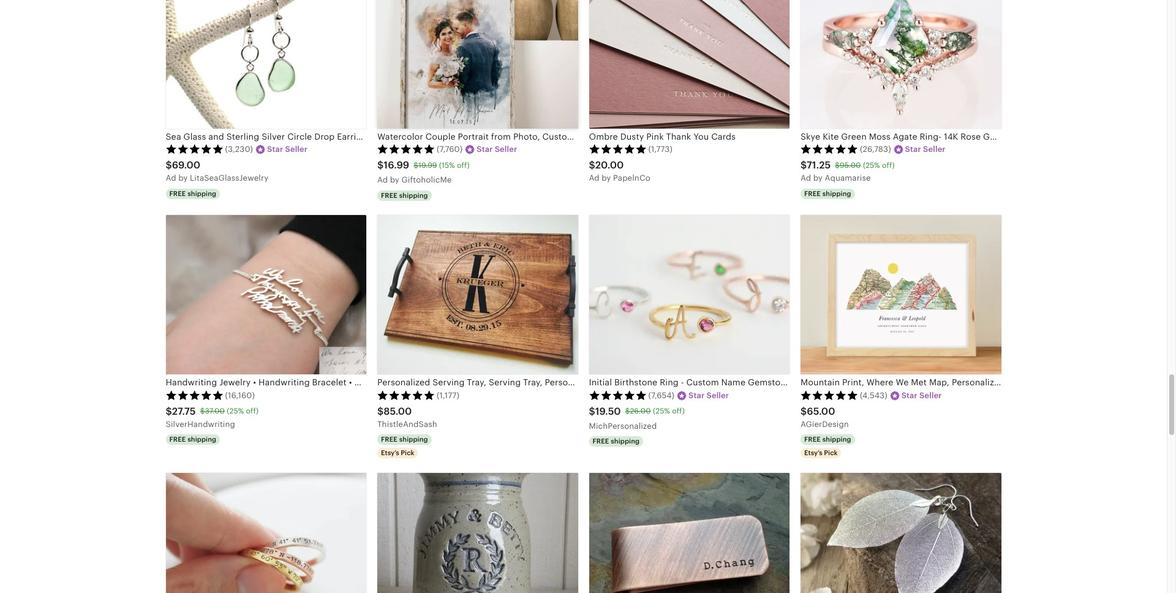Task type: locate. For each thing, give the bounding box(es) containing it.
off) down (16,160)
[[246, 407, 259, 416]]

shipping down thistleandsash
[[399, 436, 428, 443]]

free shipping down thistleandsash
[[381, 436, 428, 443]]

a inside $ 71.25 $ 95.00 (25% off) a d b y aquamarise
[[801, 174, 807, 183]]

free shipping down agierdesign
[[805, 436, 852, 443]]

etsy's pick
[[381, 450, 415, 457], [805, 450, 838, 457]]

free shipping for 16.99
[[381, 192, 428, 199]]

5 out of 5 stars image for (3,230)
[[166, 144, 223, 154]]

2 pick from the left
[[825, 450, 838, 457]]

seller for 16.99
[[495, 145, 517, 154]]

free shipping down 69.00
[[169, 190, 217, 197]]

seller for 19.50
[[707, 391, 729, 400]]

$ inside $ 65.00 agierdesign
[[801, 405, 807, 417]]

skye kite green moss agate ring- 14k rose gold vermeil natural agate engagement ring- promise ring green gemstone anniversary gift for her image
[[801, 0, 1002, 129]]

2 etsy's from the left
[[805, 450, 823, 457]]

(15%
[[439, 161, 455, 170]]

y
[[183, 174, 188, 183], [607, 174, 611, 183], [819, 174, 823, 183], [395, 176, 400, 185]]

$ 65.00 agierdesign
[[801, 405, 849, 429]]

off) inside $ 71.25 $ 95.00 (25% off) a d b y aquamarise
[[883, 161, 895, 170]]

1 horizontal spatial (25%
[[653, 407, 670, 416]]

ombre dusty pink thank you cards
[[589, 132, 736, 141]]

dainty coordinates ring • stackable band • latitude longitude ring • personalized custom location jewelry • custom location ring • rm22f31 image
[[166, 473, 367, 593]]

thank
[[667, 132, 692, 141]]

$ 71.25 $ 95.00 (25% off) a d b y aquamarise
[[801, 159, 895, 183]]

1 etsy's pick from the left
[[381, 450, 415, 457]]

0 horizontal spatial etsy's pick
[[381, 450, 415, 457]]

seller right (7,760)
[[495, 145, 517, 154]]

2 etsy's pick from the left
[[805, 450, 838, 457]]

off) inside $ 19.50 $ 26.00 (25% off) michpersonalized
[[672, 407, 685, 416]]

b down 20.00
[[602, 174, 607, 183]]

b
[[179, 174, 184, 183], [602, 174, 607, 183], [814, 174, 819, 183], [390, 176, 395, 185]]

d down 20.00
[[595, 174, 600, 183]]

d down 69.00
[[171, 174, 176, 183]]

personalized serving tray, serving tray, personalized wedding gift, breakfast in bed tray, anniversary tray, personalized wood tray image
[[378, 215, 578, 375]]

seller right (7,654)
[[707, 391, 729, 400]]

etsy's down agierdesign
[[805, 450, 823, 457]]

d down 16.99
[[383, 176, 388, 185]]

shipping for 19.50
[[611, 438, 640, 445]]

off) right (15%
[[457, 161, 470, 170]]

d inside $ 20.00 a d b y papelnco
[[595, 174, 600, 183]]

off) for 71.25
[[883, 161, 895, 170]]

(25% inside $ 27.75 $ 37.00 (25% off) silverhandwriting
[[227, 407, 244, 416]]

free down 16.99
[[381, 192, 398, 199]]

star seller right (26,783)
[[906, 145, 946, 154]]

b inside '$ 16.99 $ 19.99 (15% off) a d b y giftoholicme'
[[390, 176, 395, 185]]

shipping down agierdesign
[[823, 436, 852, 443]]

free
[[169, 190, 186, 197], [805, 190, 821, 197], [381, 192, 398, 199], [169, 436, 186, 443], [381, 436, 398, 443], [805, 436, 821, 443], [593, 438, 609, 445]]

shipping down silverhandwriting
[[188, 436, 217, 443]]

a left the litaseaglassjewelry
[[166, 174, 171, 183]]

$
[[166, 159, 172, 171], [378, 159, 384, 171], [589, 159, 596, 171], [801, 159, 807, 171], [414, 161, 419, 170], [836, 161, 840, 170], [166, 405, 172, 417], [378, 405, 384, 417], [589, 405, 596, 417], [801, 405, 807, 417], [200, 407, 205, 416], [626, 407, 630, 416]]

5 out of 5 stars image up 71.25
[[801, 144, 859, 154]]

5 out of 5 stars image
[[166, 144, 223, 154], [378, 144, 435, 154], [589, 144, 647, 154], [801, 144, 859, 154], [166, 390, 223, 400], [378, 390, 435, 400], [589, 390, 647, 400], [801, 390, 859, 400]]

b down 71.25
[[814, 174, 819, 183]]

free for 27.75
[[169, 436, 186, 443]]

(25% inside $ 19.50 $ 26.00 (25% off) michpersonalized
[[653, 407, 670, 416]]

a
[[166, 174, 171, 183], [589, 174, 595, 183], [801, 174, 807, 183], [378, 176, 383, 185]]

a left giftoholicme
[[378, 176, 383, 185]]

5 out of 5 stars image up 69.00
[[166, 144, 223, 154]]

star seller for 16.99
[[477, 145, 517, 154]]

free shipping down giftoholicme
[[381, 192, 428, 199]]

y down 71.25
[[819, 174, 823, 183]]

star right (3,230)
[[267, 145, 283, 154]]

y down 16.99
[[395, 176, 400, 185]]

b down 16.99
[[390, 176, 395, 185]]

off) for 19.50
[[672, 407, 685, 416]]

star right (26,783)
[[906, 145, 922, 154]]

watercolor couple portrait from photo, custom wedding anniversary gift for wife husband parents, engagement gift for friend, unique wall art image
[[378, 0, 578, 129]]

5 out of 5 stars image up 20.00
[[589, 144, 647, 154]]

off) for 27.75
[[246, 407, 259, 416]]

71.25
[[807, 159, 831, 171]]

cards
[[712, 132, 736, 141]]

star right (7,654)
[[689, 391, 705, 400]]

shipping down michpersonalized
[[611, 438, 640, 445]]

y down 69.00
[[183, 174, 188, 183]]

free shipping down silverhandwriting
[[169, 436, 217, 443]]

free shipping
[[169, 190, 217, 197], [805, 190, 852, 197], [381, 192, 428, 199], [169, 436, 217, 443], [381, 436, 428, 443], [805, 436, 852, 443], [593, 438, 640, 445]]

(25%
[[864, 161, 881, 170], [227, 407, 244, 416], [653, 407, 670, 416]]

(25% down (16,160)
[[227, 407, 244, 416]]

star
[[267, 145, 283, 154], [477, 145, 493, 154], [906, 145, 922, 154], [689, 391, 705, 400], [902, 391, 918, 400]]

etsy's
[[381, 450, 399, 457], [805, 450, 823, 457]]

seller right (4,543)
[[920, 391, 942, 400]]

free down silverhandwriting
[[169, 436, 186, 443]]

off) for 16.99
[[457, 161, 470, 170]]

a left aquamarise
[[801, 174, 807, 183]]

star seller right (4,543)
[[902, 391, 942, 400]]

etsy's down thistleandsash
[[381, 450, 399, 457]]

5 out of 5 stars image up 16.99
[[378, 144, 435, 154]]

5 out of 5 stars image for (16,160)
[[166, 390, 223, 400]]

5 out of 5 stars image up 85.00
[[378, 390, 435, 400]]

seller right (3,230)
[[285, 145, 308, 154]]

0 horizontal spatial pick
[[401, 450, 415, 457]]

star for 71.25
[[906, 145, 922, 154]]

1 pick from the left
[[401, 450, 415, 457]]

seller
[[285, 145, 308, 154], [495, 145, 517, 154], [924, 145, 946, 154], [707, 391, 729, 400], [920, 391, 942, 400]]

handwriting jewelry • handwriting bracelet • signature bracelet • personalized jewelry • memorial gift • grandma gift • mom gift • bh01 image
[[166, 215, 367, 375]]

pick down thistleandsash
[[401, 450, 415, 457]]

etsy's pick for 85.00
[[381, 450, 415, 457]]

95.00
[[840, 161, 861, 170]]

1 horizontal spatial etsy's
[[805, 450, 823, 457]]

5 out of 5 stars image up 27.75
[[166, 390, 223, 400]]

giftoholicme
[[402, 176, 452, 185]]

(7,654)
[[649, 391, 675, 400]]

off) inside '$ 16.99 $ 19.99 (15% off) a d b y giftoholicme'
[[457, 161, 470, 170]]

b down 69.00
[[179, 174, 184, 183]]

free down thistleandsash
[[381, 436, 398, 443]]

free down 71.25
[[805, 190, 821, 197]]

star seller right (7,654)
[[689, 391, 729, 400]]

seller right (26,783)
[[924, 145, 946, 154]]

off) down (7,654)
[[672, 407, 685, 416]]

a left papelnco
[[589, 174, 595, 183]]

off) inside $ 27.75 $ 37.00 (25% off) silverhandwriting
[[246, 407, 259, 416]]

free for 16.99
[[381, 192, 398, 199]]

etsy's pick down agierdesign
[[805, 450, 838, 457]]

5 out of 5 stars image for (4,543)
[[801, 390, 859, 400]]

star for 19.50
[[689, 391, 705, 400]]

free shipping down michpersonalized
[[593, 438, 640, 445]]

pick for 65.00
[[825, 450, 838, 457]]

pick down agierdesign
[[825, 450, 838, 457]]

(25% inside $ 71.25 $ 95.00 (25% off) a d b y aquamarise
[[864, 161, 881, 170]]

silverhandwriting
[[166, 420, 235, 429]]

d down 71.25
[[806, 174, 812, 183]]

d
[[171, 174, 176, 183], [595, 174, 600, 183], [806, 174, 812, 183], [383, 176, 388, 185]]

$ inside "$ 85.00 thistleandsash"
[[378, 405, 384, 417]]

shipping
[[188, 190, 217, 197], [823, 190, 852, 197], [399, 192, 428, 199], [188, 436, 217, 443], [399, 436, 428, 443], [823, 436, 852, 443], [611, 438, 640, 445]]

star seller right (3,230)
[[267, 145, 308, 154]]

y inside $ 20.00 a d b y papelnco
[[607, 174, 611, 183]]

20.00
[[596, 159, 624, 171]]

star seller right (7,760)
[[477, 145, 517, 154]]

free shipping down aquamarise
[[805, 190, 852, 197]]

a inside '$ 16.99 $ 19.99 (15% off) a d b y giftoholicme'
[[378, 176, 383, 185]]

etsy's pick down thistleandsash
[[381, 450, 415, 457]]

1 horizontal spatial pick
[[825, 450, 838, 457]]

b inside $ 69.00 a d b y litaseaglassjewelry
[[179, 174, 184, 183]]

$ 85.00 thistleandsash
[[378, 405, 437, 429]]

free down michpersonalized
[[593, 438, 609, 445]]

(25% for 19.50
[[653, 407, 670, 416]]

5 out of 5 stars image for (26,783)
[[801, 144, 859, 154]]

y down 20.00
[[607, 174, 611, 183]]

shipping down aquamarise
[[823, 190, 852, 197]]

$ 69.00 a d b y litaseaglassjewelry
[[166, 159, 269, 183]]

pick for 85.00
[[401, 450, 415, 457]]

0 horizontal spatial (25%
[[227, 407, 244, 416]]

free shipping for 27.75
[[169, 436, 217, 443]]

37.00
[[205, 407, 225, 416]]

agierdesign
[[801, 420, 849, 429]]

(25% down (7,654)
[[653, 407, 670, 416]]

5 out of 5 stars image for (1,773)
[[589, 144, 647, 154]]

shipping for 27.75
[[188, 436, 217, 443]]

1 etsy's from the left
[[381, 450, 399, 457]]

1 horizontal spatial etsy's pick
[[805, 450, 838, 457]]

2 horizontal spatial (25%
[[864, 161, 881, 170]]

5 out of 5 stars image for (7,760)
[[378, 144, 435, 154]]

0 horizontal spatial etsy's
[[381, 450, 399, 457]]

shipping down $ 69.00 a d b y litaseaglassjewelry
[[188, 190, 217, 197]]

shipping for 16.99
[[399, 192, 428, 199]]

shipping down giftoholicme
[[399, 192, 428, 199]]

pick
[[401, 450, 415, 457], [825, 450, 838, 457]]

off) down (26,783)
[[883, 161, 895, 170]]

free for 71.25
[[805, 190, 821, 197]]

mountain print, where we met map, personalized map print, wedding gift for couple, anniversary gift for him, engagement gift for bride image
[[801, 215, 1002, 375]]

5 out of 5 stars image up 19.50
[[589, 390, 647, 400]]

star seller
[[267, 145, 308, 154], [477, 145, 517, 154], [906, 145, 946, 154], [689, 391, 729, 400], [902, 391, 942, 400]]

(25% down (26,783)
[[864, 161, 881, 170]]

aquamarise
[[825, 174, 871, 183]]

5 out of 5 stars image up 65.00
[[801, 390, 859, 400]]

free down 69.00
[[169, 190, 186, 197]]

free for 19.50
[[593, 438, 609, 445]]

star right (7,760)
[[477, 145, 493, 154]]

off)
[[457, 161, 470, 170], [883, 161, 895, 170], [246, 407, 259, 416], [672, 407, 685, 416]]

(25% for 71.25
[[864, 161, 881, 170]]

free shipping for 19.50
[[593, 438, 640, 445]]



Task type: describe. For each thing, give the bounding box(es) containing it.
etsy's pick for 65.00
[[805, 450, 838, 457]]

d inside '$ 16.99 $ 19.99 (15% off) a d b y giftoholicme'
[[383, 176, 388, 185]]

26.00
[[630, 407, 651, 416]]

(1,773)
[[649, 145, 673, 154]]

(3,230)
[[225, 145, 253, 154]]

shipping for 71.25
[[823, 190, 852, 197]]

b inside $ 71.25 $ 95.00 (25% off) a d b y aquamarise
[[814, 174, 819, 183]]

a inside $ 20.00 a d b y papelnco
[[589, 174, 595, 183]]

$ 19.50 $ 26.00 (25% off) michpersonalized
[[589, 405, 685, 431]]

etsy's for 85.00
[[381, 450, 399, 457]]

$ 27.75 $ 37.00 (25% off) silverhandwriting
[[166, 405, 259, 429]]

seller for 71.25
[[924, 145, 946, 154]]

$ 20.00 a d b y papelnco
[[589, 159, 651, 183]]

shipping for 69.00
[[188, 190, 217, 197]]

$ inside $ 69.00 a d b y litaseaglassjewelry
[[166, 159, 172, 171]]

star seller for 19.50
[[689, 391, 729, 400]]

(7,760)
[[437, 145, 463, 154]]

initial birthstone ring - custom name gemstone - stacking rings - dainty birthstone ring - graduation gift - mother gift image
[[589, 215, 790, 375]]

ombre dusty pink thank you cards image
[[589, 0, 790, 129]]

star for 16.99
[[477, 145, 493, 154]]

star right (4,543)
[[902, 391, 918, 400]]

y inside '$ 16.99 $ 19.99 (15% off) a d b y giftoholicme'
[[395, 176, 400, 185]]

real leaf earrings, sterling silver, silver dipped leaves, natural jewelry, woodland jewelry, wedding jewelry, bridal earrings, gift for her image
[[801, 473, 1002, 593]]

free shipping for 71.25
[[805, 190, 852, 197]]

65.00
[[807, 405, 836, 417]]

d inside $ 69.00 a d b y litaseaglassjewelry
[[171, 174, 176, 183]]

sea glass and sterling silver circle drop earring | sea glass earrings | gifts for her | everyday earrings | silver earrings | earrings image
[[166, 0, 367, 129]]

(16,160)
[[225, 391, 255, 400]]

d inside $ 71.25 $ 95.00 (25% off) a d b y aquamarise
[[806, 174, 812, 183]]

seller for 69.00
[[285, 145, 308, 154]]

19.50
[[596, 405, 621, 417]]

dusty
[[621, 132, 644, 141]]

y inside $ 71.25 $ 95.00 (25% off) a d b y aquamarise
[[819, 174, 823, 183]]

(26,783)
[[861, 145, 892, 154]]

etsy's for 65.00
[[805, 450, 823, 457]]

thistleandsash
[[378, 420, 437, 429]]

69.00
[[172, 159, 201, 171]]

a inside $ 69.00 a d b y litaseaglassjewelry
[[166, 174, 171, 183]]

5 out of 5 stars image for (7,654)
[[589, 390, 647, 400]]

(1,177)
[[437, 391, 460, 400]]

85.00
[[384, 405, 412, 417]]

star for 69.00
[[267, 145, 283, 154]]

ombre
[[589, 132, 618, 141]]

free for 69.00
[[169, 190, 186, 197]]

b inside $ 20.00 a d b y papelnco
[[602, 174, 607, 183]]

you
[[694, 132, 709, 141]]

$ inside $ 20.00 a d b y papelnco
[[589, 159, 596, 171]]

free shipping for 69.00
[[169, 190, 217, 197]]

19.99
[[419, 161, 437, 170]]

michpersonalized
[[589, 422, 657, 431]]

pink
[[647, 132, 664, 141]]

star seller for 69.00
[[267, 145, 308, 154]]

27.75
[[172, 405, 196, 417]]

(4,543)
[[861, 391, 888, 400]]

star seller for 71.25
[[906, 145, 946, 154]]

16.99
[[384, 159, 410, 171]]

personalized money clip, full name, rustic, custom copper wallet clip, graduation gift for him, christmas present, birthday gift, antiqued image
[[589, 473, 790, 593]]

personalized 50th wedding anniversary gift (shown with monogram "r" logo) image
[[378, 473, 578, 593]]

free down agierdesign
[[805, 436, 821, 443]]

litaseaglassjewelry
[[190, 174, 269, 183]]

(25% for 27.75
[[227, 407, 244, 416]]

y inside $ 69.00 a d b y litaseaglassjewelry
[[183, 174, 188, 183]]

5 out of 5 stars image for (1,177)
[[378, 390, 435, 400]]

papelnco
[[614, 174, 651, 183]]

$ 16.99 $ 19.99 (15% off) a d b y giftoholicme
[[378, 159, 470, 185]]



Task type: vqa. For each thing, say whether or not it's contained in the screenshot.
leftcoastoriginal
no



